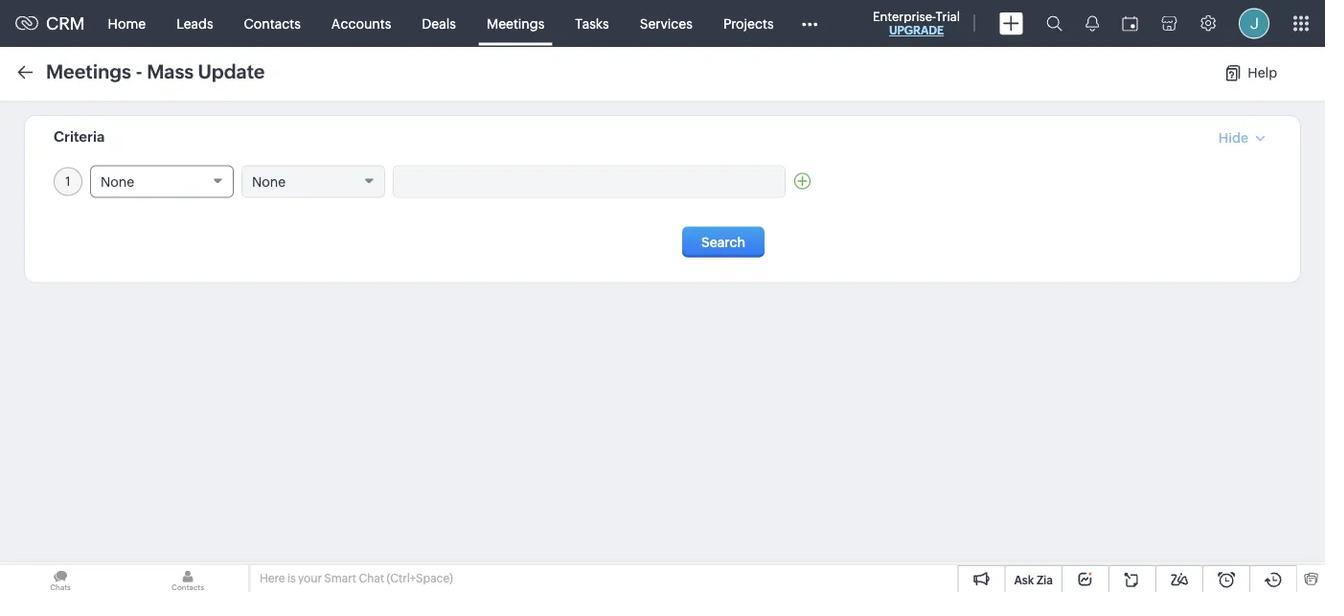 Task type: vqa. For each thing, say whether or not it's contained in the screenshot.
field
no



Task type: locate. For each thing, give the bounding box(es) containing it.
1 horizontal spatial meetings
[[487, 16, 545, 31]]

1 horizontal spatial none
[[252, 174, 286, 189]]

profile image
[[1240, 8, 1270, 39]]

update
[[198, 61, 265, 83]]

chats image
[[0, 566, 121, 593]]

0 horizontal spatial none
[[101, 174, 134, 189]]

zia
[[1037, 574, 1054, 587]]

1 vertical spatial meetings
[[46, 61, 131, 83]]

ask zia
[[1015, 574, 1054, 587]]

crm link
[[15, 14, 85, 33]]

search button
[[683, 227, 765, 257]]

meetings link
[[472, 0, 560, 46]]

meetings left -
[[46, 61, 131, 83]]

profile element
[[1228, 0, 1282, 46]]

None text field
[[394, 166, 785, 197]]

none
[[101, 174, 134, 189], [252, 174, 286, 189]]

leads link
[[161, 0, 229, 46]]

mass
[[147, 61, 194, 83]]

projects link
[[708, 0, 790, 46]]

is
[[288, 572, 296, 585]]

here is your smart chat (ctrl+space)
[[260, 572, 453, 585]]

trial
[[936, 9, 961, 23]]

0 horizontal spatial meetings
[[46, 61, 131, 83]]

meetings - mass update
[[46, 61, 265, 83]]

services link
[[625, 0, 708, 46]]

contacts image
[[128, 566, 248, 593]]

meetings left tasks link
[[487, 16, 545, 31]]

1 none from the left
[[101, 174, 134, 189]]

enterprise-
[[873, 9, 936, 23]]

meetings
[[487, 16, 545, 31], [46, 61, 131, 83]]

search
[[702, 234, 746, 250]]

here
[[260, 572, 285, 585]]

meetings inside meetings link
[[487, 16, 545, 31]]

2 none from the left
[[252, 174, 286, 189]]

accounts link
[[316, 0, 407, 46]]

signals image
[[1086, 15, 1100, 32]]

-
[[136, 61, 143, 83]]

0 vertical spatial meetings
[[487, 16, 545, 31]]



Task type: describe. For each thing, give the bounding box(es) containing it.
home
[[108, 16, 146, 31]]

create menu element
[[988, 0, 1035, 46]]

help
[[1249, 65, 1278, 81]]

contacts link
[[229, 0, 316, 46]]

your
[[298, 572, 322, 585]]

calendar image
[[1123, 16, 1139, 31]]

accounts
[[332, 16, 391, 31]]

deals
[[422, 16, 456, 31]]

create menu image
[[1000, 12, 1024, 35]]

search image
[[1047, 15, 1063, 32]]

crm
[[46, 14, 85, 33]]

projects
[[724, 16, 774, 31]]

upgrade
[[890, 24, 944, 37]]

(ctrl+space)
[[387, 572, 453, 585]]

deals link
[[407, 0, 472, 46]]

smart
[[324, 572, 357, 585]]

enterprise-trial upgrade
[[873, 9, 961, 37]]

tasks link
[[560, 0, 625, 46]]

Other Modules field
[[790, 8, 831, 39]]

chat
[[359, 572, 385, 585]]

contacts
[[244, 16, 301, 31]]

meetings for meetings - mass update
[[46, 61, 131, 83]]

criteria
[[54, 128, 105, 145]]

ask
[[1015, 574, 1035, 587]]

search element
[[1035, 0, 1075, 47]]

tasks
[[576, 16, 609, 31]]

meetings for meetings
[[487, 16, 545, 31]]

leads
[[177, 16, 213, 31]]

home link
[[93, 0, 161, 46]]

signals element
[[1075, 0, 1111, 47]]

services
[[640, 16, 693, 31]]



